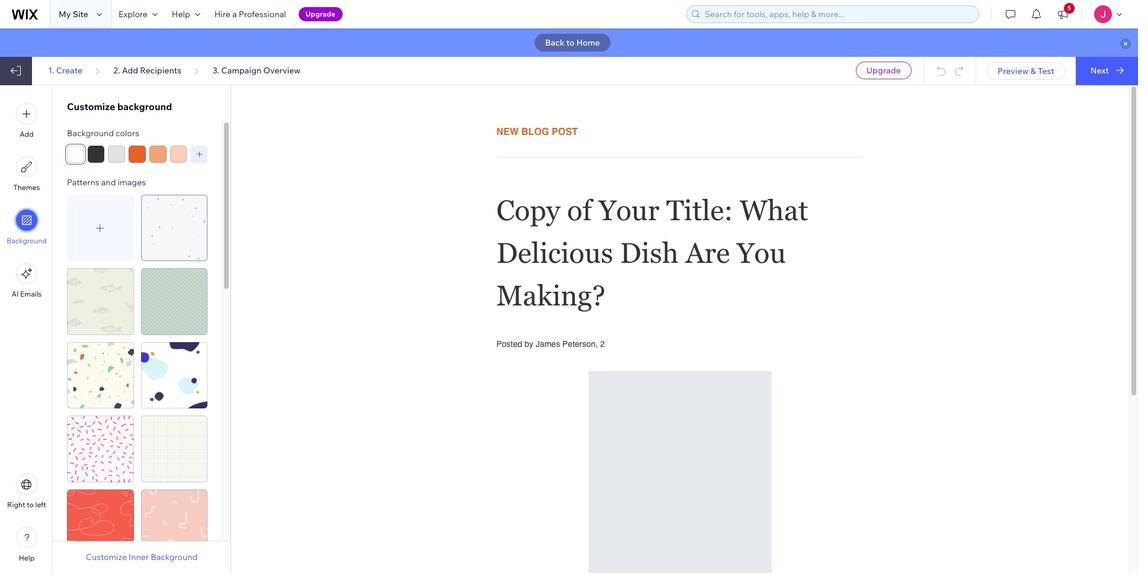 Task type: locate. For each thing, give the bounding box(es) containing it.
to left left
[[27, 501, 34, 510]]

create
[[56, 65, 82, 76]]

next
[[1091, 65, 1109, 76]]

1 horizontal spatial help
[[172, 9, 190, 20]]

ai emails button
[[12, 263, 42, 299]]

background right inner
[[151, 553, 198, 563]]

title:
[[667, 194, 733, 227]]

upgrade
[[306, 9, 335, 18], [867, 65, 901, 76]]

you
[[737, 237, 786, 269]]

customize left inner
[[86, 553, 127, 563]]

to right back
[[567, 37, 575, 48]]

inner
[[129, 553, 149, 563]]

my
[[59, 9, 71, 20]]

help button left hire
[[165, 0, 207, 28]]

hire a professional
[[214, 9, 286, 20]]

0 vertical spatial help button
[[165, 0, 207, 28]]

are
[[686, 237, 730, 269]]

1 horizontal spatial help button
[[165, 0, 207, 28]]

recipients
[[140, 65, 181, 76]]

2 horizontal spatial background
[[151, 553, 198, 563]]

add
[[122, 65, 138, 76], [20, 130, 34, 139]]

by
[[525, 339, 533, 349]]

customize inner background button
[[86, 553, 198, 563]]

back to home
[[545, 37, 600, 48]]

1 vertical spatial customize
[[86, 553, 127, 563]]

0 horizontal spatial help button
[[16, 528, 37, 563]]

1 horizontal spatial to
[[567, 37, 575, 48]]

1 vertical spatial add
[[20, 130, 34, 139]]

help left hire
[[172, 9, 190, 20]]

to for back
[[567, 37, 575, 48]]

dish
[[620, 237, 679, 269]]

1 vertical spatial upgrade
[[867, 65, 901, 76]]

1 vertical spatial to
[[27, 501, 34, 510]]

0 vertical spatial to
[[567, 37, 575, 48]]

0 vertical spatial upgrade button
[[299, 7, 343, 21]]

3.
[[213, 65, 220, 76]]

1 vertical spatial help
[[19, 554, 35, 563]]

add button
[[16, 103, 37, 139]]

0 horizontal spatial add
[[20, 130, 34, 139]]

1 horizontal spatial upgrade button
[[856, 62, 912, 79]]

peterson,
[[563, 339, 598, 349]]

what
[[740, 194, 808, 227]]

0 vertical spatial help
[[172, 9, 190, 20]]

background left colors
[[67, 128, 114, 139]]

help
[[172, 9, 190, 20], [19, 554, 35, 563]]

home
[[577, 37, 600, 48]]

help down right to left
[[19, 554, 35, 563]]

0 horizontal spatial to
[[27, 501, 34, 510]]

background
[[67, 128, 114, 139], [7, 237, 47, 245], [151, 553, 198, 563]]

site
[[73, 9, 88, 20]]

back to home alert
[[0, 28, 1138, 57]]

0 horizontal spatial background
[[7, 237, 47, 245]]

patterns and images
[[67, 177, 146, 188]]

customize
[[67, 101, 115, 113], [86, 553, 127, 563]]

0 horizontal spatial upgrade
[[306, 9, 335, 18]]

posted by james peterson, 2
[[497, 339, 605, 349]]

1 horizontal spatial add
[[122, 65, 138, 76]]

background for background colors
[[67, 128, 114, 139]]

help button
[[165, 0, 207, 28], [16, 528, 37, 563]]

to
[[567, 37, 575, 48], [27, 501, 34, 510]]

left
[[35, 501, 46, 510]]

0 vertical spatial add
[[122, 65, 138, 76]]

themes button
[[13, 157, 40, 192]]

your
[[599, 194, 660, 227]]

2. add recipients link
[[113, 65, 181, 76]]

1 vertical spatial background
[[7, 237, 47, 245]]

2 vertical spatial background
[[151, 553, 198, 563]]

customize up background colors
[[67, 101, 115, 113]]

customize for customize inner background
[[86, 553, 127, 563]]

0 vertical spatial background
[[67, 128, 114, 139]]

a
[[232, 9, 237, 20]]

and
[[101, 177, 116, 188]]

colors
[[116, 128, 139, 139]]

making?
[[497, 280, 606, 312]]

add right "2."
[[122, 65, 138, 76]]

0 horizontal spatial upgrade button
[[299, 7, 343, 21]]

next button
[[1076, 57, 1138, 85]]

copy of your title: what delicious dish are you making?
[[497, 194, 815, 312]]

of
[[567, 194, 592, 227]]

upgrade button
[[299, 7, 343, 21], [856, 62, 912, 79]]

5
[[1068, 4, 1071, 12]]

add up themes button
[[20, 130, 34, 139]]

help button down right to left
[[16, 528, 37, 563]]

0 horizontal spatial help
[[19, 554, 35, 563]]

0 vertical spatial customize
[[67, 101, 115, 113]]

background up ai emails button
[[7, 237, 47, 245]]

1.
[[48, 65, 54, 76]]

posted
[[497, 339, 522, 349]]

1 horizontal spatial background
[[67, 128, 114, 139]]

3. campaign overview
[[213, 65, 301, 76]]

patterns
[[67, 177, 99, 188]]

to inside alert
[[567, 37, 575, 48]]

background
[[117, 101, 172, 113]]

back
[[545, 37, 565, 48]]

1 horizontal spatial upgrade
[[867, 65, 901, 76]]

2
[[600, 339, 605, 349]]



Task type: describe. For each thing, give the bounding box(es) containing it.
Search for tools, apps, help & more... field
[[701, 6, 975, 23]]

ai emails
[[12, 290, 42, 299]]

back to home button
[[535, 34, 611, 52]]

right to left
[[7, 501, 46, 510]]

preview
[[998, 66, 1029, 76]]

add inside button
[[20, 130, 34, 139]]

to for right
[[27, 501, 34, 510]]

my site
[[59, 9, 88, 20]]

1. create link
[[48, 65, 82, 76]]

campaign
[[221, 65, 262, 76]]

hire
[[214, 9, 231, 20]]

0 vertical spatial upgrade
[[306, 9, 335, 18]]

copy
[[497, 194, 560, 227]]

ai
[[12, 290, 19, 299]]

overview
[[263, 65, 301, 76]]

1. create
[[48, 65, 82, 76]]

professional
[[239, 9, 286, 20]]

explore
[[119, 9, 148, 20]]

preview & test button
[[987, 62, 1065, 80]]

2.
[[113, 65, 120, 76]]

1 vertical spatial help button
[[16, 528, 37, 563]]

right
[[7, 501, 25, 510]]

james
[[536, 339, 560, 349]]

images
[[118, 177, 146, 188]]

preview & test
[[998, 66, 1055, 76]]

themes
[[13, 183, 40, 192]]

2. add recipients
[[113, 65, 181, 76]]

right to left button
[[7, 474, 46, 510]]

background button
[[7, 210, 47, 245]]

background for background
[[7, 237, 47, 245]]

emails
[[20, 290, 42, 299]]

customize background
[[67, 101, 172, 113]]

customize for customize background
[[67, 101, 115, 113]]

hire a professional link
[[207, 0, 293, 28]]

&
[[1031, 66, 1036, 76]]

delicious
[[497, 237, 613, 269]]

background colors
[[67, 128, 139, 139]]

customize inner background
[[86, 553, 198, 563]]

1 vertical spatial upgrade button
[[856, 62, 912, 79]]

5 button
[[1050, 0, 1076, 28]]

3. campaign overview link
[[213, 65, 301, 76]]

test
[[1038, 66, 1055, 76]]



Task type: vqa. For each thing, say whether or not it's contained in the screenshot.
Welcome
no



